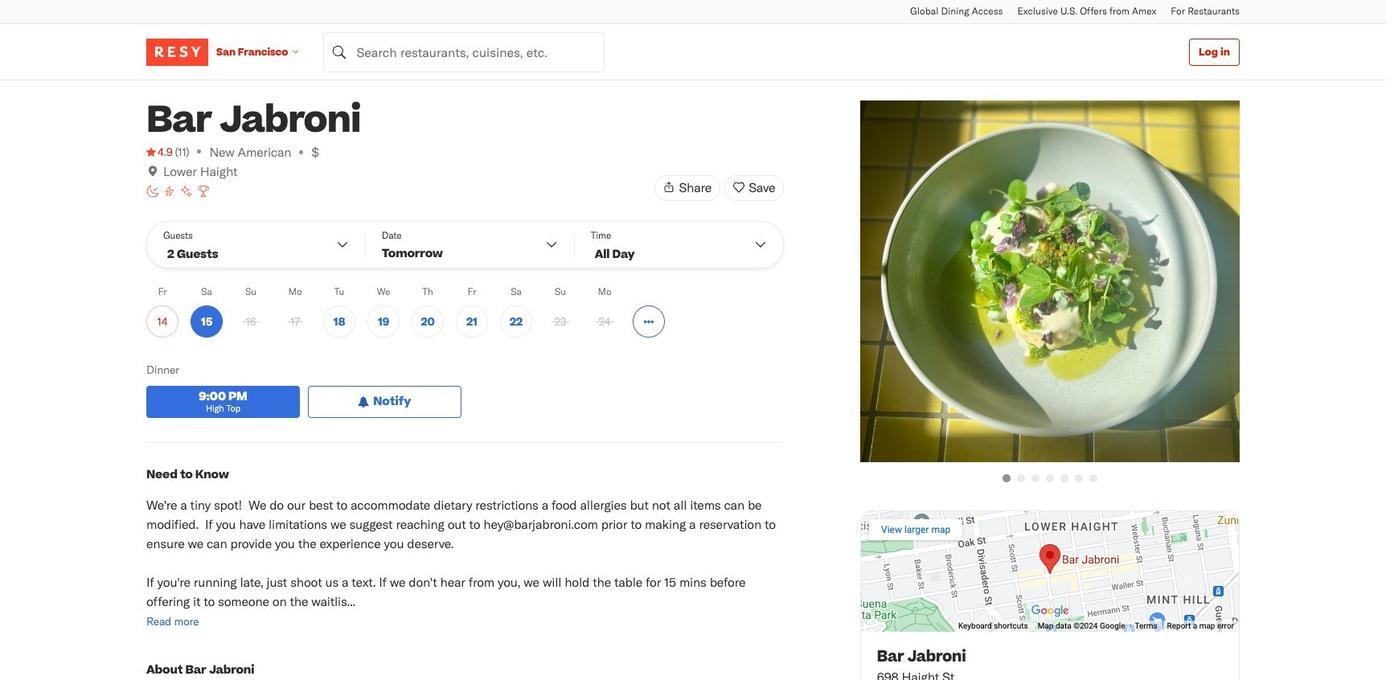 Task type: vqa. For each thing, say whether or not it's contained in the screenshot.
4.8 out of 5 stars icon
no



Task type: locate. For each thing, give the bounding box(es) containing it.
None field
[[324, 32, 605, 72]]

4.9 out of 5 stars image
[[146, 144, 172, 160]]

Search restaurants, cuisines, etc. text field
[[324, 32, 605, 72]]



